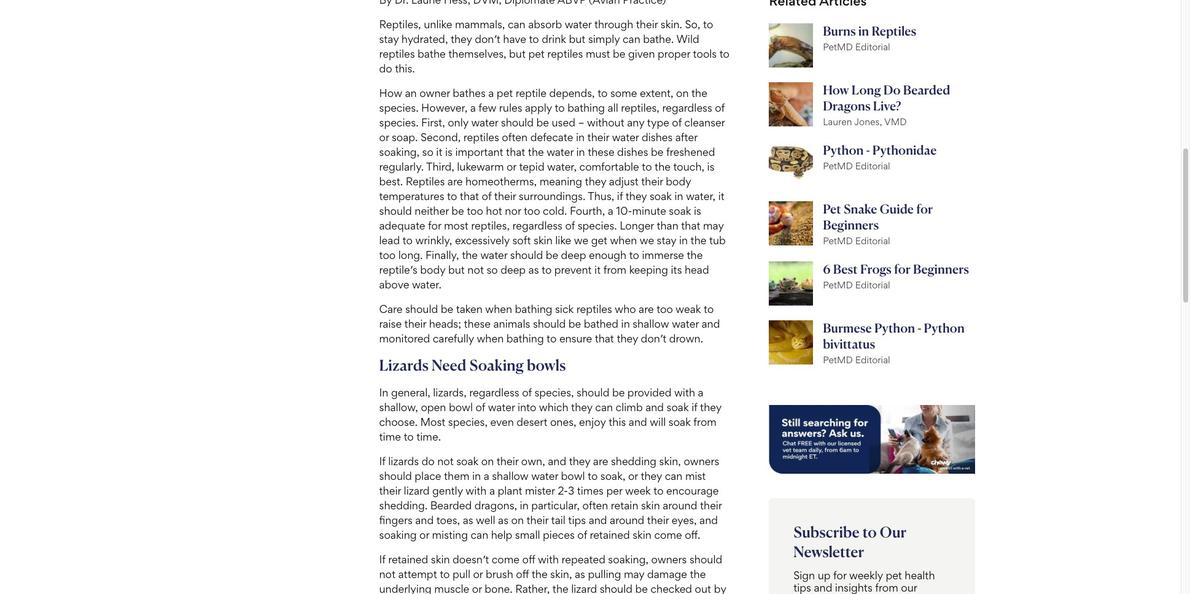 Task type: locate. For each thing, give the bounding box(es) containing it.
burns in reptiles petmd editorial
[[823, 23, 917, 53]]

so up the third,
[[422, 145, 434, 158]]

be down simply
[[613, 47, 626, 60]]

petmd down best
[[823, 279, 853, 291]]

1 horizontal spatial may
[[703, 219, 724, 232]]

stay inside the reptiles, unlike mammals, can absorb water through their skin. so, to stay hydrated, they don't have to drink but simply can bathe. wild reptiles bathe themselves, but pet reptiles must be given proper tools to do this.
[[379, 32, 399, 45]]

1 horizontal spatial shallow
[[633, 317, 669, 330]]

0 vertical spatial come
[[655, 529, 682, 542]]

0 vertical spatial stay
[[379, 32, 399, 45]]

come inside if lizards do not soak on their own, and they are shedding skin, owners should place them in a shallow water bowl to soak, or they can mist their lizard gently with a plant mister 2-3 times per week to encourage shedding. bearded dragons, in particular, often retain skin around their fingers and toes, as well as on their tail tips and around their eyes, and soaking or misting can help small pieces of retained skin come off.
[[655, 529, 682, 542]]

rather,
[[516, 583, 550, 595]]

0 vertical spatial species,
[[535, 386, 574, 399]]

if retained skin doesn't come off with repeated soaking, owners should not attempt to pull or brush off the skin, as pulling may damage the underlying muscle or bone. rather, the lizard should be checked out 
[[379, 553, 727, 595]]

0 vertical spatial do
[[379, 62, 392, 75]]

from inside in general, lizards, regardless of species, should be provided with a shallow, open bowl of water into which they can climb and soak if they choose. most species, even desert ones, enjoy this and will soak from time to time.
[[694, 416, 717, 429]]

bearded up the toes,
[[430, 499, 472, 512]]

and inside sign up for weekly pet health tips and insights from our veterinarians.
[[814, 582, 833, 594]]

an
[[405, 86, 417, 99]]

pet inside how an owner bathes a pet reptile depends, to some extent, on the species. however, a few rules apply to bathing all reptiles, regardless of species. first, only water should be used – without any type of cleanser or soap. second, reptiles often defecate in their water dishes after soaking, so it is important that the water in these dishes be freshened regularly. third, lukewarm or tepid water, comfortable to the touch, is best. reptiles are homeotherms, meaning they adjust their body temperatures to that of their surroundings. thus, if they soak in water, it should neither be too hot nor too cold. fourth, a 10-minute soak is adequate for most reptiles, regardless of species. longer than that may lead to wrinkly, excessively soft skin like we get when we stay in the tub too long. finally, the water should be deep enough to immerse the reptile's body but not so deep as to prevent it from keeping its head above water.
[[497, 86, 513, 99]]

often down rules
[[502, 131, 528, 144]]

if inside in general, lizards, regardless of species, should be provided with a shallow, open bowl of water into which they can climb and soak if they choose. most species, even desert ones, enjoy this and will soak from time to time.
[[692, 401, 698, 414]]

tips right tail
[[568, 514, 586, 527]]

can
[[508, 18, 526, 31], [623, 32, 641, 45], [595, 401, 613, 414], [665, 470, 683, 483], [471, 529, 489, 542]]

1 horizontal spatial deep
[[561, 249, 586, 262]]

1 petmd from the top
[[823, 41, 853, 53]]

stay
[[379, 32, 399, 45], [657, 234, 677, 247]]

so
[[422, 145, 434, 158], [487, 263, 498, 276]]

beginners inside pet snake guide for beginners petmd editorial
[[823, 217, 879, 233]]

of
[[715, 101, 725, 114], [672, 116, 682, 129], [482, 190, 492, 203], [565, 219, 575, 232], [522, 386, 532, 399], [476, 401, 485, 414], [578, 529, 587, 542]]

second,
[[421, 131, 461, 144]]

1 vertical spatial often
[[583, 499, 608, 512]]

petmd for burmese
[[823, 354, 853, 366]]

homeotherms,
[[466, 175, 537, 188]]

for right frogs
[[894, 262, 911, 277]]

do left "this."
[[379, 62, 392, 75]]

or left soap.
[[379, 131, 389, 144]]

0 vertical spatial it
[[436, 145, 443, 158]]

regardless
[[662, 101, 713, 114], [513, 219, 563, 232], [469, 386, 520, 399]]

comfortable
[[580, 160, 639, 173]]

retained inside if retained skin doesn't come off with repeated soaking, owners should not attempt to pull or brush off the skin, as pulling may damage the underlying muscle or bone. rather, the lizard should be checked out
[[388, 553, 428, 566]]

as down "soft"
[[529, 263, 539, 276]]

without
[[587, 116, 625, 129]]

0 vertical spatial pet
[[529, 47, 545, 60]]

reptiles
[[379, 47, 415, 60], [548, 47, 583, 60], [464, 131, 499, 144], [577, 303, 612, 316]]

1 vertical spatial dishes
[[617, 145, 648, 158]]

stay inside how an owner bathes a pet reptile depends, to some extent, on the species. however, a few rules apply to bathing all reptiles, regardless of species. first, only water should be used – without any type of cleanser or soap. second, reptiles often defecate in their water dishes after soaking, so it is important that the water in these dishes be freshened regularly. third, lukewarm or tepid water, comfortable to the touch, is best. reptiles are homeotherms, meaning they adjust their body temperatures to that of their surroundings. thus, if they soak in water, it should neither be too hot nor too cold. fourth, a 10-minute soak is adequate for most reptiles, regardless of species. longer than that may lead to wrinkly, excessively soft skin like we get when we stay in the tub too long. finally, the water should be deep enough to immerse the reptile's body but not so deep as to prevent it from keeping its head above water.
[[657, 234, 677, 247]]

when inside how an owner bathes a pet reptile depends, to some extent, on the species. however, a few rules apply to bathing all reptiles, regardless of species. first, only water should be used – without any type of cleanser or soap. second, reptiles often defecate in their water dishes after soaking, so it is important that the water in these dishes be freshened regularly. third, lukewarm or tepid water, comfortable to the touch, is best. reptiles are homeotherms, meaning they adjust their body temperatures to that of their surroundings. thus, if they soak in water, it should neither be too hot nor too cold. fourth, a 10-minute soak is adequate for most reptiles, regardless of species. longer than that may lead to wrinkly, excessively soft skin like we get when we stay in the tub too long. finally, the water should be deep enough to immerse the reptile's body but not so deep as to prevent it from keeping its head above water.
[[610, 234, 637, 247]]

on inside how an owner bathes a pet reptile depends, to some extent, on the species. however, a few rules apply to bathing all reptiles, regardless of species. first, only water should be used – without any type of cleanser or soap. second, reptiles often defecate in their water dishes after soaking, so it is important that the water in these dishes be freshened regularly. third, lukewarm or tepid water, comfortable to the touch, is best. reptiles are homeotherms, meaning they adjust their body temperatures to that of their surroundings. thus, if they soak in water, it should neither be too hot nor too cold. fourth, a 10-minute soak is adequate for most reptiles, regardless of species. longer than that may lead to wrinkly, excessively soft skin like we get when we stay in the tub too long. finally, the water should be deep enough to immerse the reptile's body but not so deep as to prevent it from keeping its head above water.
[[676, 86, 689, 99]]

adequate
[[379, 219, 425, 232]]

these down "taken"
[[464, 317, 491, 330]]

1 vertical spatial is
[[707, 160, 715, 173]]

1 vertical spatial with
[[466, 485, 487, 497]]

water.
[[412, 278, 442, 291]]

python inside python - pythonidae petmd editorial
[[823, 142, 864, 158]]

0 vertical spatial but
[[569, 32, 586, 45]]

with inside if lizards do not soak on their own, and they are shedding skin, owners should place them in a shallow water bowl to soak, or they can mist their lizard gently with a plant mister 2-3 times per week to encourage shedding. bearded dragons, in particular, often retain skin around their fingers and toes, as well as on their tail tips and around their eyes, and soaking or misting can help small pieces of retained skin come off.
[[466, 485, 487, 497]]

water, up meaning
[[547, 160, 577, 173]]

1 horizontal spatial do
[[422, 455, 435, 468]]

petmd inside pet snake guide for beginners petmd editorial
[[823, 235, 853, 247]]

5 petmd from the top
[[823, 354, 853, 366]]

from inside sign up for weekly pet health tips and insights from our veterinarians.
[[876, 582, 899, 594]]

0 horizontal spatial around
[[610, 514, 645, 527]]

1 vertical spatial are
[[639, 303, 654, 316]]

on down the even
[[481, 455, 494, 468]]

5 editorial from the top
[[856, 354, 891, 366]]

0 vertical spatial from
[[604, 263, 627, 276]]

beginners inside '6 best frogs for beginners petmd editorial'
[[914, 262, 969, 277]]

be down apply
[[537, 116, 549, 129]]

petmd down burns
[[823, 41, 853, 53]]

0 horizontal spatial is
[[445, 145, 453, 158]]

0 horizontal spatial how
[[379, 86, 402, 99]]

0 vertical spatial are
[[448, 175, 463, 188]]

their left own,
[[497, 455, 519, 468]]

0 horizontal spatial species,
[[448, 416, 488, 429]]

0 vertical spatial soaking,
[[379, 145, 420, 158]]

be up climb
[[612, 386, 625, 399]]

species. up get
[[578, 219, 617, 232]]

but
[[569, 32, 586, 45], [509, 47, 526, 60], [448, 263, 465, 276]]

for inside pet snake guide for beginners petmd editorial
[[917, 201, 933, 217]]

0 vertical spatial on
[[676, 86, 689, 99]]

water
[[565, 18, 592, 31], [471, 116, 498, 129], [612, 131, 639, 144], [547, 145, 574, 158], [481, 249, 508, 262], [672, 317, 699, 330], [488, 401, 515, 414], [532, 470, 558, 483]]

0 horizontal spatial on
[[481, 455, 494, 468]]

1 horizontal spatial how
[[823, 82, 849, 98]]

pet up rules
[[497, 86, 513, 99]]

0 horizontal spatial we
[[574, 234, 589, 247]]

1 horizontal spatial soaking,
[[608, 553, 649, 566]]

that
[[506, 145, 525, 158], [460, 190, 479, 203], [681, 219, 701, 232], [595, 332, 614, 345]]

1 vertical spatial if
[[379, 553, 386, 566]]

but inside how an owner bathes a pet reptile depends, to some extent, on the species. however, a few rules apply to bathing all reptiles, regardless of species. first, only water should be used – without any type of cleanser or soap. second, reptiles often defecate in their water dishes after soaking, so it is important that the water in these dishes be freshened regularly. third, lukewarm or tepid water, comfortable to the touch, is best. reptiles are homeotherms, meaning they adjust their body temperatures to that of their surroundings. thus, if they soak in water, it should neither be too hot nor too cold. fourth, a 10-minute soak is adequate for most reptiles, regardless of species. longer than that may lead to wrinkly, excessively soft skin like we get when we stay in the tub too long. finally, the water should be deep enough to immerse the reptile's body but not so deep as to prevent it from keeping its head above water.
[[448, 263, 465, 276]]

editorial down burns
[[856, 41, 891, 53]]

a inside in general, lizards, regardless of species, should be provided with a shallow, open bowl of water into which they can climb and soak if they choose. most species, even desert ones, enjoy this and will soak from time to time.
[[698, 386, 704, 399]]

reptiles inside care should be taken when bathing sick reptiles who are too weak to raise their heads; these animals should be bathed in shallow water and monitored carefully when bathing to ensure that they don't drown.
[[577, 303, 612, 316]]

it up the third,
[[436, 145, 443, 158]]

1 horizontal spatial it
[[595, 263, 601, 276]]

may
[[703, 219, 724, 232], [624, 568, 645, 581]]

off.
[[685, 529, 701, 542]]

1 vertical spatial stay
[[657, 234, 677, 247]]

with down them
[[466, 485, 487, 497]]

the left tub
[[691, 234, 707, 247]]

like
[[556, 234, 572, 247]]

0 vertical spatial around
[[663, 499, 698, 512]]

if inside if retained skin doesn't come off with repeated soaking, owners should not attempt to pull or brush off the skin, as pulling may damage the underlying muscle or bone. rather, the lizard should be checked out
[[379, 553, 386, 566]]

often inside how an owner bathes a pet reptile depends, to some extent, on the species. however, a few rules apply to bathing all reptiles, regardless of species. first, only water should be used – without any type of cleanser or soap. second, reptiles often defecate in their water dishes after soaking, so it is important that the water in these dishes be freshened regularly. third, lukewarm or tepid water, comfortable to the touch, is best. reptiles are homeotherms, meaning they adjust their body temperatures to that of their surroundings. thus, if they soak in water, it should neither be too hot nor too cold. fourth, a 10-minute soak is adequate for most reptiles, regardless of species. longer than that may lead to wrinkly, excessively soft skin like we get when we stay in the tub too long. finally, the water should be deep enough to immerse the reptile's body but not so deep as to prevent it from keeping its head above water.
[[502, 131, 528, 144]]

lizards
[[388, 455, 419, 468]]

shedding.
[[379, 499, 428, 512]]

1 vertical spatial skin,
[[551, 568, 572, 581]]

tips inside if lizards do not soak on their own, and they are shedding skin, owners should place them in a shallow water bowl to soak, or they can mist their lizard gently with a plant mister 2-3 times per week to encourage shedding. bearded dragons, in particular, often retain skin around their fingers and toes, as well as on their tail tips and around their eyes, and soaking or misting can help small pieces of retained skin come off.
[[568, 514, 586, 527]]

2 vertical spatial is
[[694, 204, 702, 217]]

editorial inside '6 best frogs for beginners petmd editorial'
[[856, 279, 891, 291]]

cleanser
[[685, 116, 725, 129]]

if left lizards
[[379, 455, 386, 468]]

0 vertical spatial shallow
[[633, 317, 669, 330]]

bearded right the "do"
[[904, 82, 951, 98]]

1 vertical spatial reptiles,
[[471, 219, 510, 232]]

soaking, inside if retained skin doesn't come off with repeated soaking, owners should not attempt to pull or brush off the skin, as pulling may damage the underlying muscle or bone. rather, the lizard should be checked out
[[608, 553, 649, 566]]

sign
[[794, 569, 815, 582]]

0 vertical spatial may
[[703, 219, 724, 232]]

lizard
[[404, 485, 430, 497], [571, 583, 597, 595]]

2 vertical spatial regardless
[[469, 386, 520, 399]]

regardless up cleanser
[[662, 101, 713, 114]]

bathing up – on the top left of page
[[568, 101, 605, 114]]

time.
[[417, 430, 441, 443]]

0 horizontal spatial come
[[492, 553, 520, 566]]

absorb
[[528, 18, 562, 31]]

1 vertical spatial but
[[509, 47, 526, 60]]

1 we from the left
[[574, 234, 589, 247]]

mist
[[686, 470, 706, 483]]

pet inside sign up for weekly pet health tips and insights from our veterinarians.
[[886, 569, 902, 582]]

their down without
[[588, 131, 610, 144]]

bivittatus
[[823, 337, 876, 352]]

on up small
[[511, 514, 524, 527]]

into
[[518, 401, 537, 414]]

1 horizontal spatial around
[[663, 499, 698, 512]]

skin down misting
[[431, 553, 450, 566]]

body down touch, on the right of page
[[666, 175, 691, 188]]

be inside if retained skin doesn't come off with repeated soaking, owners should not attempt to pull or brush off the skin, as pulling may damage the underlying muscle or bone. rather, the lizard should be checked out
[[636, 583, 648, 595]]

2 vertical spatial not
[[379, 568, 396, 581]]

0 horizontal spatial tips
[[568, 514, 586, 527]]

must
[[586, 47, 610, 60]]

0 vertical spatial if
[[617, 190, 623, 203]]

0 vertical spatial is
[[445, 145, 453, 158]]

be inside in general, lizards, regardless of species, should be provided with a shallow, open bowl of water into which they can climb and soak if they choose. most species, even desert ones, enjoy this and will soak from time to time.
[[612, 386, 625, 399]]

keeping
[[629, 263, 668, 276]]

with inside in general, lizards, regardless of species, should be provided with a shallow, open bowl of water into which they can climb and soak if they choose. most species, even desert ones, enjoy this and will soak from time to time.
[[674, 386, 695, 399]]

owners up mist
[[684, 455, 720, 468]]

in inside burns in reptiles petmd editorial
[[859, 23, 869, 39]]

2 vertical spatial with
[[538, 553, 559, 566]]

checked
[[651, 583, 692, 595]]

reptiles inside burns in reptiles petmd editorial
[[872, 23, 917, 39]]

2 horizontal spatial not
[[468, 263, 484, 276]]

reptiles right burns
[[872, 23, 917, 39]]

skin, inside if retained skin doesn't come off with repeated soaking, owners should not attempt to pull or brush off the skin, as pulling may damage the underlying muscle or bone. rather, the lizard should be checked out
[[551, 568, 572, 581]]

editorial down frogs
[[856, 279, 891, 291]]

or
[[379, 131, 389, 144], [507, 160, 517, 173], [628, 470, 638, 483], [420, 529, 429, 542], [473, 568, 483, 581], [472, 583, 482, 595]]

shallow up plant
[[492, 470, 529, 483]]

editorial down pythonidae
[[856, 160, 891, 172]]

be
[[613, 47, 626, 60], [537, 116, 549, 129], [651, 145, 664, 158], [452, 204, 464, 217], [546, 249, 559, 262], [441, 303, 454, 316], [569, 317, 581, 330], [612, 386, 625, 399], [636, 583, 648, 595]]

pet inside the reptiles, unlike mammals, can absorb water through their skin. so, to stay hydrated, they don't have to drink but simply can bathe. wild reptiles bathe themselves, but pet reptiles must be given proper tools to do this.
[[529, 47, 545, 60]]

skin left like
[[534, 234, 553, 247]]

should up adequate
[[379, 204, 412, 217]]

climb
[[616, 401, 643, 414]]

they inside care should be taken when bathing sick reptiles who are too weak to raise their heads; these animals should be bathed in shallow water and monitored carefully when bathing to ensure that they don't drown.
[[617, 332, 638, 345]]

2 petmd from the top
[[823, 160, 853, 172]]

1 vertical spatial so
[[487, 263, 498, 276]]

these inside how an owner bathes a pet reptile depends, to some extent, on the species. however, a few rules apply to bathing all reptiles, regardless of species. first, only water should be used – without any type of cleanser or soap. second, reptiles often defecate in their water dishes after soaking, so it is important that the water in these dishes be freshened regularly. third, lukewarm or tepid water, comfortable to the touch, is best. reptiles are homeotherms, meaning they adjust their body temperatures to that of their surroundings. thus, if they soak in water, it should neither be too hot nor too cold. fourth, a 10-minute soak is adequate for most reptiles, regardless of species. longer than that may lead to wrinkly, excessively soft skin like we get when we stay in the tub too long. finally, the water should be deep enough to immerse the reptile's body but not so deep as to prevent it from keeping its head above water.
[[588, 145, 615, 158]]

bathed
[[584, 317, 619, 330]]

0 vertical spatial when
[[610, 234, 637, 247]]

few
[[479, 101, 497, 114]]

adjust
[[609, 175, 639, 188]]

ensure
[[560, 332, 592, 345]]

1 vertical spatial owners
[[651, 553, 687, 566]]

for inside '6 best frogs for beginners petmd editorial'
[[894, 262, 911, 277]]

3 editorial from the top
[[856, 235, 891, 247]]

not inside if lizards do not soak on their own, and they are shedding skin, owners should place them in a shallow water bowl to soak, or they can mist their lizard gently with a plant mister 2-3 times per week to encourage shedding. bearded dragons, in particular, often retain skin around their fingers and toes, as well as on their tail tips and around their eyes, and soaking or misting can help small pieces of retained skin come off.
[[437, 455, 454, 468]]

too left weak
[[657, 303, 673, 316]]

out
[[695, 583, 712, 595]]

4 petmd from the top
[[823, 279, 853, 291]]

1 vertical spatial bearded
[[430, 499, 472, 512]]

to right the week
[[654, 485, 664, 497]]

cold.
[[543, 204, 567, 217]]

brush
[[486, 568, 514, 581]]

1 vertical spatial may
[[624, 568, 645, 581]]

up
[[818, 569, 831, 582]]

1 vertical spatial deep
[[501, 263, 526, 276]]

0 vertical spatial lizard
[[404, 485, 430, 497]]

- inside burmese python - python bivittatus petmd editorial
[[918, 321, 922, 336]]

lizards,
[[433, 386, 467, 399]]

- down '6 best frogs for beginners petmd editorial'
[[918, 321, 922, 336]]

1 horizontal spatial if
[[692, 401, 698, 414]]

off up rather,
[[516, 568, 529, 581]]

water, down touch, on the right of page
[[686, 190, 716, 203]]

1 horizontal spatial not
[[437, 455, 454, 468]]

0 horizontal spatial are
[[448, 175, 463, 188]]

6
[[823, 262, 831, 277]]

soaking
[[470, 356, 524, 375]]

2 horizontal spatial are
[[639, 303, 654, 316]]

and left the toes,
[[415, 514, 434, 527]]

0 horizontal spatial but
[[448, 263, 465, 276]]

2 horizontal spatial from
[[876, 582, 899, 594]]

lizard inside if retained skin doesn't come off with repeated soaking, owners should not attempt to pull or brush off the skin, as pulling may damage the underlying muscle or bone. rather, the lizard should be checked out
[[571, 583, 597, 595]]

0 vertical spatial these
[[588, 145, 615, 158]]

are down the third,
[[448, 175, 463, 188]]

with right provided
[[674, 386, 695, 399]]

and up drown.
[[702, 317, 720, 330]]

editorial inside python - pythonidae petmd editorial
[[856, 160, 891, 172]]

of up hot
[[482, 190, 492, 203]]

0 vertical spatial bearded
[[904, 82, 951, 98]]

touch,
[[674, 160, 705, 173]]

petmd inside '6 best frogs for beginners petmd editorial'
[[823, 279, 853, 291]]

retain
[[611, 499, 639, 512]]

editorial inside burmese python - python bivittatus petmd editorial
[[856, 354, 891, 366]]

to up long.
[[403, 234, 413, 247]]

1 horizontal spatial is
[[694, 204, 702, 217]]

0 horizontal spatial python
[[823, 142, 864, 158]]

water,
[[547, 160, 577, 173], [686, 190, 716, 203]]

2 vertical spatial bathing
[[507, 332, 544, 345]]

should down water.
[[405, 303, 438, 316]]

water inside care should be taken when bathing sick reptiles who are too weak to raise their heads; these animals should be bathed in shallow water and monitored carefully when bathing to ensure that they don't drown.
[[672, 317, 699, 330]]

week
[[625, 485, 651, 497]]

come inside if retained skin doesn't come off with repeated soaking, owners should not attempt to pull or brush off the skin, as pulling may damage the underlying muscle or bone. rather, the lizard should be checked out
[[492, 553, 520, 566]]

retained down retain at the right of page
[[590, 529, 630, 542]]

how for long
[[823, 82, 849, 98]]

drown.
[[669, 332, 703, 345]]

0 horizontal spatial skin,
[[551, 568, 572, 581]]

0 vertical spatial off
[[523, 553, 535, 566]]

who
[[615, 303, 636, 316]]

newsletter
[[794, 543, 865, 561]]

body
[[666, 175, 691, 188], [420, 263, 446, 276]]

2 vertical spatial but
[[448, 263, 465, 276]]

the right rather,
[[553, 583, 569, 595]]

editorial for best
[[856, 279, 891, 291]]

bathing down animals
[[507, 332, 544, 345]]

1 horizontal spatial stay
[[657, 234, 677, 247]]

do up place
[[422, 455, 435, 468]]

1 horizontal spatial these
[[588, 145, 615, 158]]

a up few at the top of the page
[[489, 86, 494, 99]]

water up the drink at the left of the page
[[565, 18, 592, 31]]

10-
[[616, 204, 632, 217]]

petmd for 6
[[823, 279, 853, 291]]

even
[[491, 416, 514, 429]]

0 horizontal spatial body
[[420, 263, 446, 276]]

fingers
[[379, 514, 413, 527]]

in inside care should be taken when bathing sick reptiles who are too weak to raise their heads; these animals should be bathed in shallow water and monitored carefully when bathing to ensure that they don't drown.
[[621, 317, 630, 330]]

0 horizontal spatial not
[[379, 568, 396, 581]]

species. up soap.
[[379, 116, 419, 129]]

how for an
[[379, 86, 402, 99]]

do
[[379, 62, 392, 75], [422, 455, 435, 468]]

tips inside sign up for weekly pet health tips and insights from our veterinarians.
[[794, 582, 812, 594]]

3 petmd from the top
[[823, 235, 853, 247]]

is right touch, on the right of page
[[707, 160, 715, 173]]

1 horizontal spatial -
[[918, 321, 922, 336]]

2 vertical spatial pet
[[886, 569, 902, 582]]

wild
[[677, 32, 700, 45]]

should up enjoy
[[577, 386, 610, 399]]

how up "dragons"
[[823, 82, 849, 98]]

best
[[833, 262, 858, 277]]

be down like
[[546, 249, 559, 262]]

2 editorial from the top
[[856, 160, 891, 172]]

as down repeated
[[575, 568, 585, 581]]

fourth,
[[570, 204, 605, 217]]

for inside sign up for weekly pet health tips and insights from our veterinarians.
[[834, 569, 847, 582]]

of right pieces
[[578, 529, 587, 542]]

2 if from the top
[[379, 553, 386, 566]]

when
[[610, 234, 637, 247], [486, 303, 512, 316], [477, 332, 504, 345]]

pet down the drink at the left of the page
[[529, 47, 545, 60]]

1 horizontal spatial bearded
[[904, 82, 951, 98]]

2 horizontal spatial python
[[924, 321, 965, 336]]

editorial inside pet snake guide for beginners petmd editorial
[[856, 235, 891, 247]]

burmese python - python bivittatus petmd editorial
[[823, 321, 965, 366]]

don't inside the reptiles, unlike mammals, can absorb water through their skin. so, to stay hydrated, they don't have to drink but simply can bathe. wild reptiles bathe themselves, but pet reptiles must be given proper tools to do this.
[[475, 32, 501, 45]]

1 horizontal spatial skin,
[[660, 455, 681, 468]]

to left the prevent
[[542, 263, 552, 276]]

2 horizontal spatial on
[[676, 86, 689, 99]]

excessively
[[455, 234, 510, 247]]

2 vertical spatial from
[[876, 582, 899, 594]]

python
[[823, 142, 864, 158], [875, 321, 915, 336], [924, 321, 965, 336]]

sick
[[555, 303, 574, 316]]

can up enjoy
[[595, 401, 613, 414]]

not inside if retained skin doesn't come off with repeated soaking, owners should not attempt to pull or brush off the skin, as pulling may damage the underlying muscle or bone. rather, the lizard should be checked out
[[379, 568, 396, 581]]

are up soak,
[[593, 455, 608, 468]]

in
[[379, 386, 389, 399]]

to right comfortable
[[642, 160, 652, 173]]

and up off.
[[700, 514, 718, 527]]

0 horizontal spatial may
[[624, 568, 645, 581]]

to right so, at the top right of the page
[[703, 18, 713, 31]]

extent,
[[640, 86, 674, 99]]

but right the drink at the left of the page
[[569, 32, 586, 45]]

4 editorial from the top
[[856, 279, 891, 291]]

they inside the reptiles, unlike mammals, can absorb water through their skin. so, to stay hydrated, they don't have to drink but simply can bathe. wild reptiles bathe themselves, but pet reptiles must be given proper tools to do this.
[[451, 32, 472, 45]]

this
[[609, 416, 626, 429]]

to inside if retained skin doesn't come off with repeated soaking, owners should not attempt to pull or brush off the skin, as pulling may damage the underlying muscle or bone. rather, the lizard should be checked out
[[440, 568, 450, 581]]

1 vertical spatial from
[[694, 416, 717, 429]]

when up animals
[[486, 303, 512, 316]]

to right weak
[[704, 303, 714, 316]]

1 horizontal spatial we
[[640, 234, 654, 247]]

how inside how long do bearded dragons live? lauren jones, vmd
[[823, 82, 849, 98]]

0 horizontal spatial pet
[[497, 86, 513, 99]]

1 vertical spatial come
[[492, 553, 520, 566]]

can left mist
[[665, 470, 683, 483]]

reptiles, unlike mammals, can absorb water through their skin. so, to stay hydrated, they don't have to drink but simply can bathe. wild reptiles bathe themselves, but pet reptiles must be given proper tools to do this.
[[379, 18, 730, 75]]

only
[[448, 116, 469, 129]]

repeated
[[562, 553, 606, 566]]

1 if from the top
[[379, 455, 386, 468]]

2 horizontal spatial is
[[707, 160, 715, 173]]

lizard down place
[[404, 485, 430, 497]]

1 vertical spatial don't
[[641, 332, 667, 345]]

0 horizontal spatial so
[[422, 145, 434, 158]]

if for if lizards do not soak on their own, and they are shedding skin, owners should place them in a shallow water bowl to soak, or they can mist their lizard gently with a plant mister 2-3 times per week to encourage shedding. bearded dragons, in particular, often retain skin around their fingers and toes, as well as on their tail tips and around their eyes, and soaking or misting can help small pieces of retained skin come off.
[[379, 455, 386, 468]]

be down damage
[[636, 583, 648, 595]]

to down the absorb
[[529, 32, 539, 45]]

owners inside if lizards do not soak on their own, and they are shedding skin, owners should place them in a shallow water bowl to soak, or they can mist their lizard gently with a plant mister 2-3 times per week to encourage shedding. bearded dragons, in particular, often retain skin around their fingers and toes, as well as on their tail tips and around their eyes, and soaking or misting can help small pieces of retained skin come off.
[[684, 455, 720, 468]]

are inside care should be taken when bathing sick reptiles who are too weak to raise their heads; these animals should be bathed in shallow water and monitored carefully when bathing to ensure that they don't drown.
[[639, 303, 654, 316]]

retained up attempt
[[388, 553, 428, 566]]

tepid
[[519, 160, 545, 173]]

bathing up animals
[[515, 303, 553, 316]]

1 editorial from the top
[[856, 41, 891, 53]]

skin, down repeated
[[551, 568, 572, 581]]

0 vertical spatial deep
[[561, 249, 586, 262]]

soaking,
[[379, 145, 420, 158], [608, 553, 649, 566]]

water down any
[[612, 131, 639, 144]]

how inside how an owner bathes a pet reptile depends, to some extent, on the species. however, a few rules apply to bathing all reptiles, regardless of species. first, only water should be used – without any type of cleanser or soap. second, reptiles often defecate in their water dishes after soaking, so it is important that the water in these dishes be freshened regularly. third, lukewarm or tepid water, comfortable to the touch, is best. reptiles are homeotherms, meaning they adjust their body temperatures to that of their surroundings. thus, if they soak in water, it should neither be too hot nor too cold. fourth, a 10-minute soak is adequate for most reptiles, regardless of species. longer than that may lead to wrinkly, excessively soft skin like we get when we stay in the tub too long. finally, the water should be deep enough to immerse the reptile's body but not so deep as to prevent it from keeping its head above water.
[[379, 86, 402, 99]]

2 vertical spatial on
[[511, 514, 524, 527]]

2 we from the left
[[640, 234, 654, 247]]

pet
[[823, 201, 842, 217]]

0 vertical spatial if
[[379, 455, 386, 468]]

species, up the which in the bottom of the page
[[535, 386, 574, 399]]

but down finally,
[[448, 263, 465, 276]]

petmd inside python - pythonidae petmd editorial
[[823, 160, 853, 172]]

0 horizontal spatial retained
[[388, 553, 428, 566]]

if inside if lizards do not soak on their own, and they are shedding skin, owners should place them in a shallow water bowl to soak, or they can mist their lizard gently with a plant mister 2-3 times per week to encourage shedding. bearded dragons, in particular, often retain skin around their fingers and toes, as well as on their tail tips and around their eyes, and soaking or misting can help small pieces of retained skin come off.
[[379, 455, 386, 468]]

regardless inside in general, lizards, regardless of species, should be provided with a shallow, open bowl of water into which they can climb and soak if they choose. most species, even desert ones, enjoy this and will soak from time to time.
[[469, 386, 520, 399]]



Task type: describe. For each thing, give the bounding box(es) containing it.
1 horizontal spatial body
[[666, 175, 691, 188]]

which
[[539, 401, 569, 414]]

water down excessively
[[481, 249, 508, 262]]

bowl inside if lizards do not soak on their own, and they are shedding skin, owners should place them in a shallow water bowl to soak, or they can mist their lizard gently with a plant mister 2-3 times per week to encourage shedding. bearded dragons, in particular, often retain skin around their fingers and toes, as well as on their tail tips and around their eyes, and soaking or misting can help small pieces of retained skin come off.
[[561, 470, 585, 483]]

live?
[[873, 98, 901, 114]]

too left hot
[[467, 204, 483, 217]]

pull
[[453, 568, 471, 581]]

soak down provided
[[667, 401, 689, 414]]

skin down the week
[[641, 499, 660, 512]]

mammals,
[[455, 18, 505, 31]]

type
[[647, 116, 670, 129]]

its
[[671, 263, 682, 276]]

may inside if retained skin doesn't come off with repeated soaking, owners should not attempt to pull or brush off the skin, as pulling may damage the underlying muscle or bone. rather, the lizard should be checked out
[[624, 568, 645, 581]]

shallow inside care should be taken when bathing sick reptiles who are too weak to raise their heads; these animals should be bathed in shallow water and monitored carefully when bathing to ensure that they don't drown.
[[633, 317, 669, 330]]

muscle
[[435, 583, 470, 595]]

do
[[884, 82, 901, 98]]

a left 10-
[[608, 204, 614, 217]]

that up tepid
[[506, 145, 525, 158]]

be down type at the top right of the page
[[651, 145, 664, 158]]

editorial inside burns in reptiles petmd editorial
[[856, 41, 891, 53]]

skin.
[[661, 18, 683, 31]]

as up help
[[498, 514, 509, 527]]

hot
[[486, 204, 502, 217]]

time
[[379, 430, 401, 443]]

get instant vet help via chat or video. connect with a vet. chewy health image
[[769, 405, 976, 474]]

best.
[[379, 175, 403, 188]]

beginners for 6 best frogs for beginners
[[914, 262, 969, 277]]

their up small
[[527, 514, 549, 527]]

apply
[[525, 101, 552, 114]]

of inside if lizards do not soak on their own, and they are shedding skin, owners should place them in a shallow water bowl to soak, or they can mist their lizard gently with a plant mister 2-3 times per week to encourage shedding. bearded dragons, in particular, often retain skin around their fingers and toes, as well as on their tail tips and around their eyes, and soaking or misting can help small pieces of retained skin come off.
[[578, 529, 587, 542]]

skin down retain at the right of page
[[633, 529, 652, 542]]

editorial for snake
[[856, 235, 891, 247]]

1 vertical spatial bathing
[[515, 303, 553, 316]]

small
[[515, 529, 540, 542]]

should down rules
[[501, 116, 534, 129]]

nor
[[505, 204, 521, 217]]

rules
[[499, 101, 523, 114]]

may inside how an owner bathes a pet reptile depends, to some extent, on the species. however, a few rules apply to bathing all reptiles, regardless of species. first, only water should be used – without any type of cleanser or soap. second, reptiles often defecate in their water dishes after soaking, so it is important that the water in these dishes be freshened regularly. third, lukewarm or tepid water, comfortable to the touch, is best. reptiles are homeotherms, meaning they adjust their body temperatures to that of their surroundings. thus, if they soak in water, it should neither be too hot nor too cold. fourth, a 10-minute soak is adequate for most reptiles, regardless of species. longer than that may lead to wrinkly, excessively soft skin like we get when we stay in the tub too long. finally, the water should be deep enough to immerse the reptile's body but not so deep as to prevent it from keeping its head above water.
[[703, 219, 724, 232]]

pulling
[[588, 568, 621, 581]]

lukewarm
[[457, 160, 504, 173]]

petmd inside burns in reptiles petmd editorial
[[823, 41, 853, 53]]

have
[[503, 32, 526, 45]]

2 vertical spatial when
[[477, 332, 504, 345]]

water inside the reptiles, unlike mammals, can absorb water through their skin. so, to stay hydrated, they don't have to drink but simply can bathe. wild reptiles bathe themselves, but pet reptiles must be given proper tools to do this.
[[565, 18, 592, 31]]

insights
[[835, 582, 873, 594]]

1 vertical spatial off
[[516, 568, 529, 581]]

drink
[[542, 32, 566, 45]]

0 vertical spatial species.
[[379, 101, 419, 114]]

however,
[[421, 101, 468, 114]]

to up neither
[[447, 190, 457, 203]]

and right own,
[[548, 455, 567, 468]]

and down climb
[[629, 416, 647, 429]]

temperatures
[[379, 190, 445, 203]]

don't inside care should be taken when bathing sick reptiles who are too weak to raise their heads; these animals should be bathed in shallow water and monitored carefully when bathing to ensure that they don't drown.
[[641, 332, 667, 345]]

subscribe
[[794, 523, 860, 542]]

as inside if retained skin doesn't come off with repeated soaking, owners should not attempt to pull or brush off the skin, as pulling may damage the underlying muscle or bone. rather, the lizard should be checked out
[[575, 568, 585, 581]]

of up cleanser
[[715, 101, 725, 114]]

get
[[591, 234, 608, 247]]

soak up minute
[[650, 190, 672, 203]]

that inside care should be taken when bathing sick reptiles who are too weak to raise their heads; these animals should be bathed in shallow water and monitored carefully when bathing to ensure that they don't drown.
[[595, 332, 614, 345]]

0 horizontal spatial it
[[436, 145, 443, 158]]

frogs
[[861, 262, 892, 277]]

any
[[627, 116, 645, 129]]

2 horizontal spatial it
[[719, 190, 725, 203]]

too down lead
[[379, 249, 396, 262]]

misting
[[432, 529, 468, 542]]

the down excessively
[[462, 249, 478, 262]]

are inside how an owner bathes a pet reptile depends, to some extent, on the species. however, a few rules apply to bathing all reptiles, regardless of species. first, only water should be used – without any type of cleanser or soap. second, reptiles often defecate in their water dishes after soaking, so it is important that the water in these dishes be freshened regularly. third, lukewarm or tepid water, comfortable to the touch, is best. reptiles are homeotherms, meaning they adjust their body temperatures to that of their surroundings. thus, if they soak in water, it should neither be too hot nor too cold. fourth, a 10-minute soak is adequate for most reptiles, regardless of species. longer than that may lead to wrinkly, excessively soft skin like we get when we stay in the tub too long. finally, the water should be deep enough to immerse the reptile's body but not so deep as to prevent it from keeping its head above water.
[[448, 175, 463, 188]]

of up after
[[672, 116, 682, 129]]

1 horizontal spatial so
[[487, 263, 498, 276]]

2 horizontal spatial but
[[569, 32, 586, 45]]

0 vertical spatial dishes
[[642, 131, 673, 144]]

soak inside if lizards do not soak on their own, and they are shedding skin, owners should place them in a shallow water bowl to soak, or they can mist their lizard gently with a plant mister 2-3 times per week to encourage shedding. bearded dragons, in particular, often retain skin around their fingers and toes, as well as on their tail tips and around their eyes, and soaking or misting can help small pieces of retained skin come off.
[[457, 455, 479, 468]]

the up the "head"
[[687, 249, 703, 262]]

regularly.
[[379, 160, 424, 173]]

of up into
[[522, 386, 532, 399]]

should down off.
[[690, 553, 723, 566]]

can up given at the right
[[623, 32, 641, 45]]

gently
[[432, 485, 463, 497]]

depends,
[[549, 86, 595, 99]]

do inside if lizards do not soak on their own, and they are shedding skin, owners should place them in a shallow water bowl to soak, or they can mist their lizard gently with a plant mister 2-3 times per week to encourage shedding. bearded dragons, in particular, often retain skin around their fingers and toes, as well as on their tail tips and around their eyes, and soaking or misting can help small pieces of retained skin come off.
[[422, 455, 435, 468]]

if inside how an owner bathes a pet reptile depends, to some extent, on the species. however, a few rules apply to bathing all reptiles, regardless of species. first, only water should be used – without any type of cleanser or soap. second, reptiles often defecate in their water dishes after soaking, so it is important that the water in these dishes be freshened regularly. third, lukewarm or tepid water, comfortable to the touch, is best. reptiles are homeotherms, meaning they adjust their body temperatures to that of their surroundings. thus, if they soak in water, it should neither be too hot nor too cold. fourth, a 10-minute soak is adequate for most reptiles, regardless of species. longer than that may lead to wrinkly, excessively soft skin like we get when we stay in the tub too long. finally, the water should be deep enough to immerse the reptile's body but not so deep as to prevent it from keeping its head above water.
[[617, 190, 623, 203]]

water down few at the top of the page
[[471, 116, 498, 129]]

used
[[552, 116, 576, 129]]

soaking
[[379, 529, 417, 542]]

to up times
[[588, 470, 598, 483]]

them
[[444, 470, 470, 483]]

lizard inside if lizards do not soak on their own, and they are shedding skin, owners should place them in a shallow water bowl to soak, or they can mist their lizard gently with a plant mister 2-3 times per week to encourage shedding. bearded dragons, in particular, often retain skin around their fingers and toes, as well as on their tail tips and around their eyes, and soaking or misting can help small pieces of retained skin come off.
[[404, 485, 430, 497]]

should inside in general, lizards, regardless of species, should be provided with a shallow, open bowl of water into which they can climb and soak if they choose. most species, even desert ones, enjoy this and will soak from time to time.
[[577, 386, 610, 399]]

soaking, inside how an owner bathes a pet reptile depends, to some extent, on the species. however, a few rules apply to bathing all reptiles, regardless of species. first, only water should be used – without any type of cleanser or soap. second, reptiles often defecate in their water dishes after soaking, so it is important that the water in these dishes be freshened regularly. third, lukewarm or tepid water, comfortable to the touch, is best. reptiles are homeotherms, meaning they adjust their body temperatures to that of their surroundings. thus, if they soak in water, it should neither be too hot nor too cold. fourth, a 10-minute soak is adequate for most reptiles, regardless of species. longer than that may lead to wrinkly, excessively soft skin like we get when we stay in the tub too long. finally, the water should be deep enough to immerse the reptile's body but not so deep as to prevent it from keeping its head above water.
[[379, 145, 420, 158]]

editorial for python
[[856, 354, 891, 366]]

lauren
[[823, 116, 852, 128]]

soak up than
[[669, 204, 691, 217]]

damage
[[647, 568, 687, 581]]

their down encourage
[[700, 499, 722, 512]]

can down well
[[471, 529, 489, 542]]

the up rather,
[[532, 568, 548, 581]]

hydrated,
[[402, 32, 448, 45]]

their right adjust
[[642, 175, 663, 188]]

bearded inside if lizards do not soak on their own, and they are shedding skin, owners should place them in a shallow water bowl to soak, or they can mist their lizard gently with a plant mister 2-3 times per week to encourage shedding. bearded dragons, in particular, often retain skin around their fingers and toes, as well as on their tail tips and around their eyes, and soaking or misting can help small pieces of retained skin come off.
[[430, 499, 472, 512]]

1 horizontal spatial python
[[875, 321, 915, 336]]

0 vertical spatial regardless
[[662, 101, 713, 114]]

veterinarians.
[[794, 594, 858, 595]]

proper
[[658, 47, 691, 60]]

reptiles up "this."
[[379, 47, 415, 60]]

these inside care should be taken when bathing sick reptiles who are too weak to raise their heads; these animals should be bathed in shallow water and monitored carefully when bathing to ensure that they don't drown.
[[464, 317, 491, 330]]

be up heads; on the bottom left
[[441, 303, 454, 316]]

need
[[432, 356, 467, 375]]

0 horizontal spatial reptiles,
[[471, 219, 510, 232]]

too inside care should be taken when bathing sick reptiles who are too weak to raise their heads; these animals should be bathed in shallow water and monitored carefully when bathing to ensure that they don't drown.
[[657, 303, 673, 316]]

general,
[[391, 386, 431, 399]]

own,
[[521, 455, 545, 468]]

desert
[[517, 416, 548, 429]]

dragons,
[[475, 499, 517, 512]]

0 vertical spatial so
[[422, 145, 434, 158]]

their inside the reptiles, unlike mammals, can absorb water through their skin. so, to stay hydrated, they don't have to drink but simply can bathe. wild reptiles bathe themselves, but pet reptiles must be given proper tools to do this.
[[636, 18, 658, 31]]

1 horizontal spatial but
[[509, 47, 526, 60]]

a up dragons,
[[490, 485, 495, 497]]

or up homeotherms,
[[507, 160, 517, 173]]

reptiles down the drink at the left of the page
[[548, 47, 583, 60]]

bearded inside how long do bearded dragons live? lauren jones, vmd
[[904, 82, 951, 98]]

reptiles inside how an owner bathes a pet reptile depends, to some extent, on the species. however, a few rules apply to bathing all reptiles, regardless of species. first, only water should be used – without any type of cleanser or soap. second, reptiles often defecate in their water dishes after soaking, so it is important that the water in these dishes be freshened regularly. third, lukewarm or tepid water, comfortable to the touch, is best. reptiles are homeotherms, meaning they adjust their body temperatures to that of their surroundings. thus, if they soak in water, it should neither be too hot nor too cold. fourth, a 10-minute soak is adequate for most reptiles, regardless of species. longer than that may lead to wrinkly, excessively soft skin like we get when we stay in the tub too long. finally, the water should be deep enough to immerse the reptile's body but not so deep as to prevent it from keeping its head above water.
[[406, 175, 445, 188]]

bathe
[[418, 47, 446, 60]]

to left ensure
[[547, 332, 557, 345]]

shedding
[[611, 455, 657, 468]]

should inside if lizards do not soak on their own, and they are shedding skin, owners should place them in a shallow water bowl to soak, or they can mist their lizard gently with a plant mister 2-3 times per week to encourage shedding. bearded dragons, in particular, often retain skin around their fingers and toes, as well as on their tail tips and around their eyes, and soaking or misting can help small pieces of retained skin come off.
[[379, 470, 412, 483]]

owner
[[420, 86, 450, 99]]

bowls
[[527, 356, 566, 375]]

1 vertical spatial species.
[[379, 116, 419, 129]]

too right nor
[[524, 204, 540, 217]]

to up keeping
[[629, 249, 640, 262]]

the up cleanser
[[692, 86, 708, 99]]

their inside care should be taken when bathing sick reptiles who are too weak to raise their heads; these animals should be bathed in shallow water and monitored carefully when bathing to ensure that they don't drown.
[[405, 317, 426, 330]]

toes,
[[437, 514, 460, 527]]

plant
[[498, 485, 523, 497]]

bowl inside in general, lizards, regardless of species, should be provided with a shallow, open bowl of water into which they can climb and soak if they choose. most species, even desert ones, enjoy this and will soak from time to time.
[[449, 401, 473, 414]]

their left eyes, on the bottom of page
[[647, 514, 669, 527]]

of up like
[[565, 219, 575, 232]]

above
[[379, 278, 409, 291]]

or left bone. at the left of page
[[472, 583, 482, 595]]

1 vertical spatial when
[[486, 303, 512, 316]]

snake
[[844, 201, 878, 217]]

wrinkly,
[[416, 234, 452, 247]]

a right them
[[484, 470, 489, 483]]

first,
[[421, 116, 445, 129]]

will
[[650, 416, 666, 429]]

shallow inside if lizards do not soak on their own, and they are shedding skin, owners should place them in a shallow water bowl to soak, or they can mist their lizard gently with a plant mister 2-3 times per week to encourage shedding. bearded dragons, in particular, often retain skin around their fingers and toes, as well as on their tail tips and around their eyes, and soaking or misting can help small pieces of retained skin come off.
[[492, 470, 529, 483]]

as inside how an owner bathes a pet reptile depends, to some extent, on the species. however, a few rules apply to bathing all reptiles, regardless of species. first, only water should be used – without any type of cleanser or soap. second, reptiles often defecate in their water dishes after soaking, so it is important that the water in these dishes be freshened regularly. third, lukewarm or tepid water, comfortable to the touch, is best. reptiles are homeotherms, meaning they adjust their body temperatures to that of their surroundings. thus, if they soak in water, it should neither be too hot nor too cold. fourth, a 10-minute soak is adequate for most reptiles, regardless of species. longer than that may lead to wrinkly, excessively soft skin like we get when we stay in the tub too long. finally, the water should be deep enough to immerse the reptile's body but not so deep as to prevent it from keeping its head above water.
[[529, 263, 539, 276]]

soft
[[513, 234, 531, 247]]

soak right will
[[669, 416, 691, 429]]

care should be taken when bathing sick reptiles who are too weak to raise their heads; these animals should be bathed in shallow water and monitored carefully when bathing to ensure that they don't drown.
[[379, 303, 720, 345]]

and up will
[[646, 401, 664, 414]]

0 vertical spatial water,
[[547, 160, 577, 173]]

or left misting
[[420, 529, 429, 542]]

their up shedding.
[[379, 485, 401, 497]]

so,
[[685, 18, 701, 31]]

6 best frogs for beginners petmd editorial
[[823, 262, 969, 291]]

beginners for pet snake guide for beginners
[[823, 217, 879, 233]]

for inside how an owner bathes a pet reptile depends, to some extent, on the species. however, a few rules apply to bathing all reptiles, regardless of species. first, only water should be used – without any type of cleanser or soap. second, reptiles often defecate in their water dishes after soaking, so it is important that the water in these dishes be freshened regularly. third, lukewarm or tepid water, comfortable to the touch, is best. reptiles are homeotherms, meaning they adjust their body temperatures to that of their surroundings. thus, if they soak in water, it should neither be too hot nor too cold. fourth, a 10-minute soak is adequate for most reptiles, regardless of species. longer than that may lead to wrinkly, excessively soft skin like we get when we stay in the tub too long. finally, the water should be deep enough to immerse the reptile's body but not so deep as to prevent it from keeping its head above water.
[[428, 219, 441, 232]]

1 horizontal spatial on
[[511, 514, 524, 527]]

immerse
[[642, 249, 684, 262]]

enough
[[589, 249, 627, 262]]

water inside if lizards do not soak on their own, and they are shedding skin, owners should place them in a shallow water bowl to soak, or they can mist their lizard gently with a plant mister 2-3 times per week to encourage shedding. bearded dragons, in particular, often retain skin around their fingers and toes, as well as on their tail tips and around their eyes, and soaking or misting can help small pieces of retained skin come off.
[[532, 470, 558, 483]]

to left some
[[598, 86, 608, 99]]

can inside in general, lizards, regardless of species, should be provided with a shallow, open bowl of water into which they can climb and soak if they choose. most species, even desert ones, enjoy this and will soak from time to time.
[[595, 401, 613, 414]]

be up most
[[452, 204, 464, 217]]

skin inside if retained skin doesn't come off with repeated soaking, owners should not attempt to pull or brush off the skin, as pulling may damage the underlying muscle or bone. rather, the lizard should be checked out
[[431, 553, 450, 566]]

reptiles inside how an owner bathes a pet reptile depends, to some extent, on the species. however, a few rules apply to bathing all reptiles, regardless of species. first, only water should be used – without any type of cleanser or soap. second, reptiles often defecate in their water dishes after soaking, so it is important that the water in these dishes be freshened regularly. third, lukewarm or tepid water, comfortable to the touch, is best. reptiles are homeotherms, meaning they adjust their body temperatures to that of their surroundings. thus, if they soak in water, it should neither be too hot nor too cold. fourth, a 10-minute soak is adequate for most reptiles, regardless of species. longer than that may lead to wrinkly, excessively soft skin like we get when we stay in the tub too long. finally, the water should be deep enough to immerse the reptile's body but not so deep as to prevent it from keeping its head above water.
[[464, 131, 499, 144]]

- inside python - pythonidae petmd editorial
[[867, 142, 870, 158]]

taken
[[456, 303, 483, 316]]

lizards
[[379, 356, 429, 375]]

1 vertical spatial regardless
[[513, 219, 563, 232]]

choose.
[[379, 416, 418, 429]]

their down homeotherms,
[[494, 190, 516, 203]]

that right than
[[681, 219, 701, 232]]

to up used
[[555, 101, 565, 114]]

to right tools
[[720, 47, 730, 60]]

if for if retained skin doesn't come off with repeated soaking, owners should not attempt to pull or brush off the skin, as pulling may damage the underlying muscle or bone. rather, the lizard should be checked out 
[[379, 553, 386, 566]]

some
[[611, 86, 637, 99]]

bathing inside how an owner bathes a pet reptile depends, to some extent, on the species. however, a few rules apply to bathing all reptiles, regardless of species. first, only water should be used – without any type of cleanser or soap. second, reptiles often defecate in their water dishes after soaking, so it is important that the water in these dishes be freshened regularly. third, lukewarm or tepid water, comfortable to the touch, is best. reptiles are homeotherms, meaning they adjust their body temperatures to that of their surroundings. thus, if they soak in water, it should neither be too hot nor too cold. fourth, a 10-minute soak is adequate for most reptiles, regardless of species. longer than that may lead to wrinkly, excessively soft skin like we get when we stay in the tub too long. finally, the water should be deep enough to immerse the reptile's body but not so deep as to prevent it from keeping its head above water.
[[568, 101, 605, 114]]

reptile
[[516, 86, 547, 99]]

3
[[568, 485, 575, 497]]

the left touch, on the right of page
[[655, 160, 671, 173]]

the up tepid
[[528, 145, 544, 158]]

are inside if lizards do not soak on their own, and they are shedding skin, owners should place them in a shallow water bowl to soak, or they can mist their lizard gently with a plant mister 2-3 times per week to encourage shedding. bearded dragons, in particular, often retain skin around their fingers and toes, as well as on their tail tips and around their eyes, and soaking or misting can help small pieces of retained skin come off.
[[593, 455, 608, 468]]

1 vertical spatial around
[[610, 514, 645, 527]]

sign up for weekly pet health tips and insights from our veterinarians.
[[794, 569, 935, 595]]

soak,
[[601, 470, 626, 483]]

and down times
[[589, 514, 607, 527]]

can up have
[[508, 18, 526, 31]]

tail
[[551, 514, 566, 527]]

petmd for pet
[[823, 235, 853, 247]]

be up ensure
[[569, 317, 581, 330]]

the up out
[[690, 568, 706, 581]]

finally,
[[426, 249, 459, 262]]

our
[[901, 582, 917, 594]]

that down lukewarm
[[460, 190, 479, 203]]

often inside if lizards do not soak on their own, and they are shedding skin, owners should place them in a shallow water bowl to soak, or they can mist their lizard gently with a plant mister 2-3 times per week to encourage shedding. bearded dragons, in particular, often retain skin around their fingers and toes, as well as on their tail tips and around their eyes, and soaking or misting can help small pieces of retained skin come off.
[[583, 499, 608, 512]]

2 vertical spatial it
[[595, 263, 601, 276]]

should down pulling
[[600, 583, 633, 595]]

a left few at the top of the page
[[470, 101, 476, 114]]

should down sick
[[533, 317, 566, 330]]

pythonidae
[[873, 142, 937, 158]]

1 vertical spatial water,
[[686, 190, 716, 203]]

important
[[455, 145, 504, 158]]

in general, lizards, regardless of species, should be provided with a shallow, open bowl of water into which they can climb and soak if they choose. most species, even desert ones, enjoy this and will soak from time to time.
[[379, 386, 722, 443]]

water down the defecate
[[547, 145, 574, 158]]

water inside in general, lizards, regardless of species, should be provided with a shallow, open bowl of water into which they can climb and soak if they choose. most species, even desert ones, enjoy this and will soak from time to time.
[[488, 401, 515, 414]]

to inside the subscribe to our newsletter
[[863, 523, 877, 542]]

freshened
[[667, 145, 715, 158]]

1 horizontal spatial reptiles,
[[621, 101, 660, 114]]

with inside if retained skin doesn't come off with repeated soaking, owners should not attempt to pull or brush off the skin, as pulling may damage the underlying muscle or bone. rather, the lizard should be checked out
[[538, 553, 559, 566]]

longer
[[620, 219, 654, 232]]

bathe.
[[643, 32, 674, 45]]

should down "soft"
[[510, 249, 543, 262]]

be inside the reptiles, unlike mammals, can absorb water through their skin. so, to stay hydrated, they don't have to drink but simply can bathe. wild reptiles bathe themselves, but pet reptiles must be given proper tools to do this.
[[613, 47, 626, 60]]

1 horizontal spatial species,
[[535, 386, 574, 399]]

not inside how an owner bathes a pet reptile depends, to some extent, on the species. however, a few rules apply to bathing all reptiles, regardless of species. first, only water should be used – without any type of cleanser or soap. second, reptiles often defecate in their water dishes after soaking, so it is important that the water in these dishes be freshened regularly. third, lukewarm or tepid water, comfortable to the touch, is best. reptiles are homeotherms, meaning they adjust their body temperatures to that of their surroundings. thus, if they soak in water, it should neither be too hot nor too cold. fourth, a 10-minute soak is adequate for most reptiles, regardless of species. longer than that may lead to wrinkly, excessively soft skin like we get when we stay in the tub too long. finally, the water should be deep enough to immerse the reptile's body but not so deep as to prevent it from keeping its head above water.
[[468, 263, 484, 276]]

pet snake guide for beginners petmd editorial
[[823, 201, 933, 247]]

through
[[595, 18, 634, 31]]

retained inside if lizards do not soak on their own, and they are shedding skin, owners should place them in a shallow water bowl to soak, or they can mist their lizard gently with a plant mister 2-3 times per week to encourage shedding. bearded dragons, in particular, often retain skin around their fingers and toes, as well as on their tail tips and around their eyes, and soaking or misting can help small pieces of retained skin come off.
[[590, 529, 630, 542]]

skin, inside if lizards do not soak on their own, and they are shedding skin, owners should place them in a shallow water bowl to soak, or they can mist their lizard gently with a plant mister 2-3 times per week to encourage shedding. bearded dragons, in particular, often retain skin around their fingers and toes, as well as on their tail tips and around their eyes, and soaking or misting can help small pieces of retained skin come off.
[[660, 455, 681, 468]]

1 vertical spatial on
[[481, 455, 494, 468]]

as left well
[[463, 514, 473, 527]]

tub
[[710, 234, 726, 247]]

well
[[476, 514, 496, 527]]

if lizards do not soak on their own, and they are shedding skin, owners should place them in a shallow water bowl to soak, or they can mist their lizard gently with a plant mister 2-3 times per week to encourage shedding. bearded dragons, in particular, often retain skin around their fingers and toes, as well as on their tail tips and around their eyes, and soaking or misting can help small pieces of retained skin come off.
[[379, 455, 722, 542]]

after
[[676, 131, 698, 144]]

or down 'doesn't'
[[473, 568, 483, 581]]

jones,
[[855, 116, 882, 128]]

owners inside if retained skin doesn't come off with repeated soaking, owners should not attempt to pull or brush off the skin, as pulling may damage the underlying muscle or bone. rather, the lizard should be checked out
[[651, 553, 687, 566]]

skin inside how an owner bathes a pet reptile depends, to some extent, on the species. however, a few rules apply to bathing all reptiles, regardless of species. first, only water should be used – without any type of cleanser or soap. second, reptiles often defecate in their water dishes after soaking, so it is important that the water in these dishes be freshened regularly. third, lukewarm or tepid water, comfortable to the touch, is best. reptiles are homeotherms, meaning they adjust their body temperatures to that of their surroundings. thus, if they soak in water, it should neither be too hot nor too cold. fourth, a 10-minute soak is adequate for most reptiles, regardless of species. longer than that may lead to wrinkly, excessively soft skin like we get when we stay in the tub too long. finally, the water should be deep enough to immerse the reptile's body but not so deep as to prevent it from keeping its head above water.
[[534, 234, 553, 247]]

of down lizards need soaking bowls
[[476, 401, 485, 414]]

2 vertical spatial species.
[[578, 219, 617, 232]]

underlying
[[379, 583, 432, 595]]

and inside care should be taken when bathing sick reptiles who are too weak to raise their heads; these animals should be bathed in shallow water and monitored carefully when bathing to ensure that they don't drown.
[[702, 317, 720, 330]]

to inside in general, lizards, regardless of species, should be provided with a shallow, open bowl of water into which they can climb and soak if they choose. most species, even desert ones, enjoy this and will soak from time to time.
[[404, 430, 414, 443]]

or down 'shedding'
[[628, 470, 638, 483]]

do inside the reptiles, unlike mammals, can absorb water through their skin. so, to stay hydrated, they don't have to drink but simply can bathe. wild reptiles bathe themselves, but pet reptiles must be given proper tools to do this.
[[379, 62, 392, 75]]

from inside how an owner bathes a pet reptile depends, to some extent, on the species. however, a few rules apply to bathing all reptiles, regardless of species. first, only water should be used – without any type of cleanser or soap. second, reptiles often defecate in their water dishes after soaking, so it is important that the water in these dishes be freshened regularly. third, lukewarm or tepid water, comfortable to the touch, is best. reptiles are homeotherms, meaning they adjust their body temperatures to that of their surroundings. thus, if they soak in water, it should neither be too hot nor too cold. fourth, a 10-minute soak is adequate for most reptiles, regardless of species. longer than that may lead to wrinkly, excessively soft skin like we get when we stay in the tub too long. finally, the water should be deep enough to immerse the reptile's body but not so deep as to prevent it from keeping its head above water.
[[604, 263, 627, 276]]



Task type: vqa. For each thing, say whether or not it's contained in the screenshot.
'Monitored'
yes



